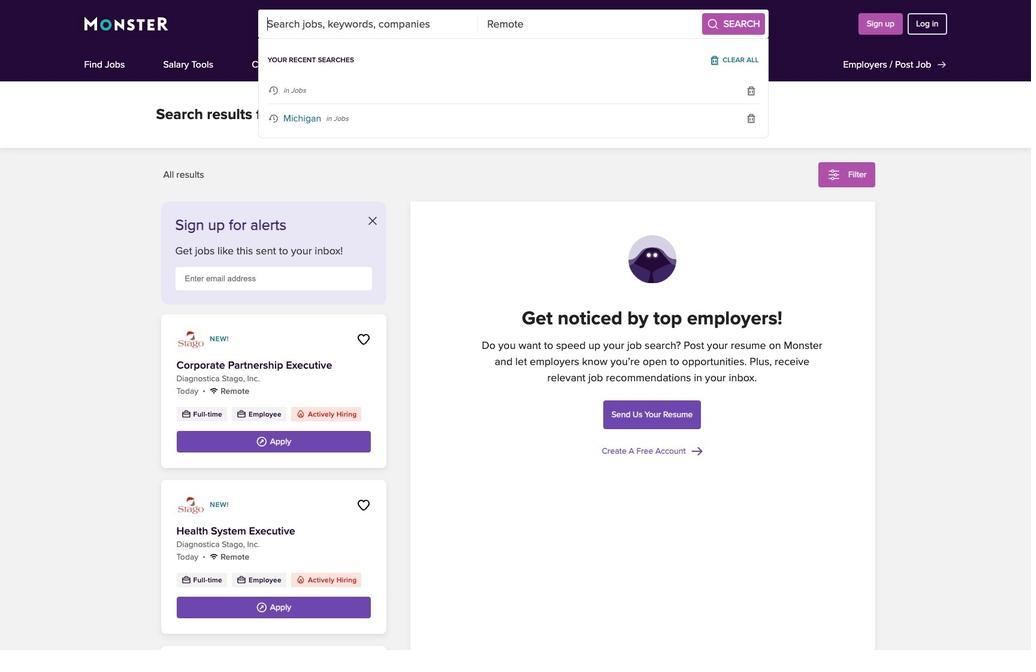 Task type: locate. For each thing, give the bounding box(es) containing it.
corporate partnership executive at diagnostica stago, inc. element
[[161, 315, 386, 469]]

monster image
[[84, 17, 168, 31]]

save this job image inside the corporate partnership executive at diagnostica stago, inc. element
[[356, 333, 371, 347]]

1 vertical spatial save this job image
[[356, 498, 371, 513]]

save this job image inside the health system executive at diagnostica stago, inc. element
[[356, 498, 371, 513]]

diagnostica stago, inc. logo image for the corporate partnership executive at diagnostica stago, inc. element
[[176, 330, 205, 349]]

your recent searches - delete  in michigan in jobs image
[[746, 113, 756, 124]]

diagnostica stago, inc. logo image
[[176, 330, 205, 349], [176, 496, 205, 515]]

health system executive at diagnostica stago, inc. element
[[161, 480, 386, 634]]

diagnostica stago, inc. logo image inside the corporate partnership executive at diagnostica stago, inc. element
[[176, 330, 205, 349]]

your recent searches - delete   in jobs image
[[746, 85, 756, 96]]

email address email field
[[175, 267, 372, 291]]

2 save this job image from the top
[[356, 498, 371, 513]]

1 vertical spatial diagnostica stago, inc. logo image
[[176, 496, 205, 515]]

filter image
[[827, 168, 841, 182], [827, 168, 841, 182]]

save this job image for the health system executive at diagnostica stago, inc. element
[[356, 498, 371, 513]]

1 diagnostica stago, inc. logo image from the top
[[176, 330, 205, 349]]

0 vertical spatial diagnostica stago, inc. logo image
[[176, 330, 205, 349]]

2 diagnostica stago, inc. logo image from the top
[[176, 496, 205, 515]]

save this job image
[[356, 333, 371, 347], [356, 498, 371, 513]]

0 vertical spatial save this job image
[[356, 333, 371, 347]]

diagnostica stago, inc. logo image inside the health system executive at diagnostica stago, inc. element
[[176, 496, 205, 515]]

1 save this job image from the top
[[356, 333, 371, 347]]



Task type: describe. For each thing, give the bounding box(es) containing it.
close image
[[368, 217, 377, 225]]

save this job image for the corporate partnership executive at diagnostica stago, inc. element
[[356, 333, 371, 347]]

Enter location or "remote" search field
[[478, 10, 698, 38]]

your recent searches element
[[258, 38, 768, 138]]

diagnostica stago, inc. logo image for the health system executive at diagnostica stago, inc. element
[[176, 496, 205, 515]]

clear all your recent searches image
[[709, 55, 720, 66]]

Search jobs, keywords, companies search field
[[258, 10, 478, 38]]



Task type: vqa. For each thing, say whether or not it's contained in the screenshot.
option
no



